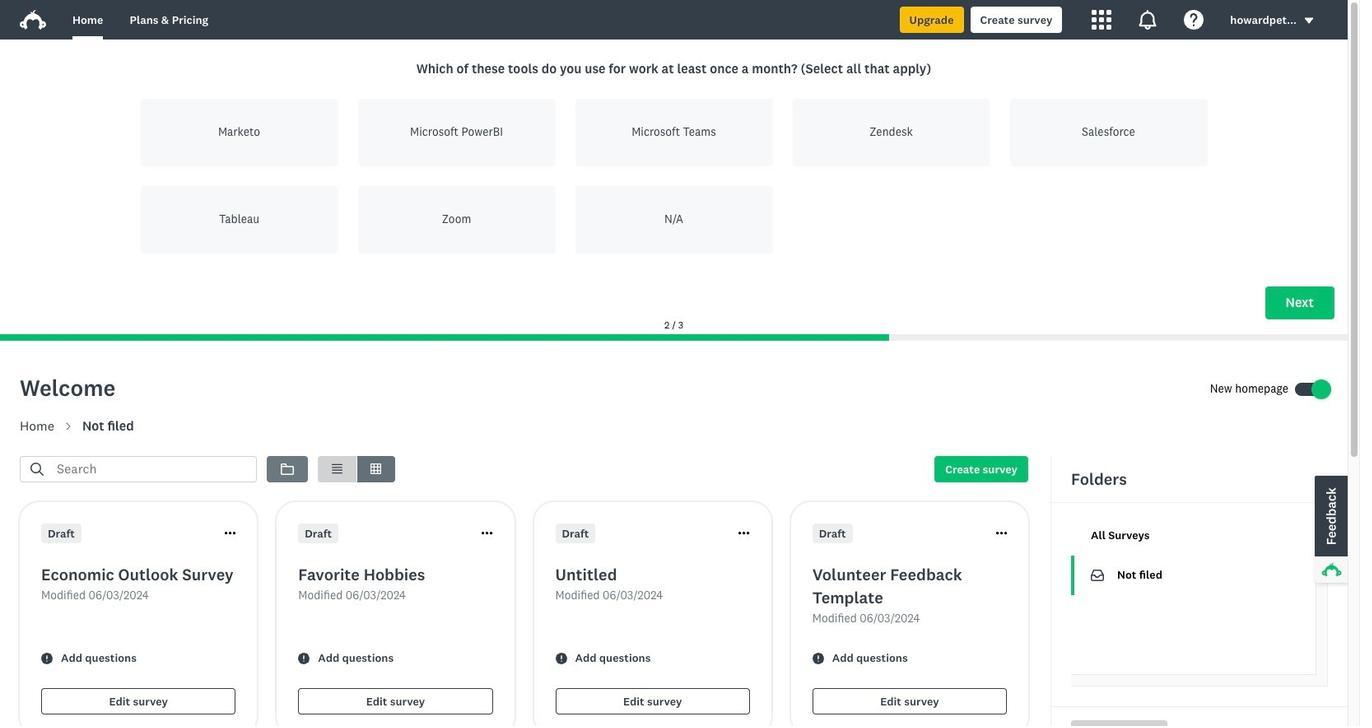 Task type: vqa. For each thing, say whether or not it's contained in the screenshot.
This is a paid feature icon at the right bottom of page
no



Task type: locate. For each thing, give the bounding box(es) containing it.
1 brand logo image from the top
[[20, 7, 46, 33]]

2 brand logo image from the top
[[20, 10, 46, 30]]

2 horizontal spatial warning image
[[556, 654, 567, 665]]

response based pricing icon image
[[1091, 479, 1131, 519]]

search image
[[30, 463, 44, 476]]

folders image
[[281, 464, 294, 475]]

2 warning image from the left
[[298, 654, 310, 665]]

search image
[[30, 463, 44, 476]]

dialog
[[0, 40, 1348, 341]]

1 warning image from the left
[[41, 654, 53, 665]]

0 horizontal spatial warning image
[[41, 654, 53, 665]]

1 horizontal spatial warning image
[[298, 654, 310, 665]]

3 warning image from the left
[[556, 654, 567, 665]]

products icon image
[[1092, 10, 1112, 30], [1092, 10, 1112, 30]]

brand logo image
[[20, 7, 46, 33], [20, 10, 46, 30]]

group
[[318, 456, 395, 483]]

warning image
[[41, 654, 53, 665], [298, 654, 310, 665], [556, 654, 567, 665]]

dropdown arrow icon image
[[1304, 15, 1315, 27], [1305, 18, 1314, 24]]

Search text field
[[44, 457, 256, 482]]

warning image
[[813, 654, 824, 665]]



Task type: describe. For each thing, give the bounding box(es) containing it.
help icon image
[[1185, 10, 1204, 30]]

not filed image
[[1091, 569, 1104, 582]]

folders image
[[281, 463, 294, 476]]

close image
[[1315, 476, 1328, 489]]

not filed image
[[1091, 570, 1104, 581]]

notification center icon image
[[1139, 10, 1158, 30]]

close image
[[1316, 478, 1326, 488]]



